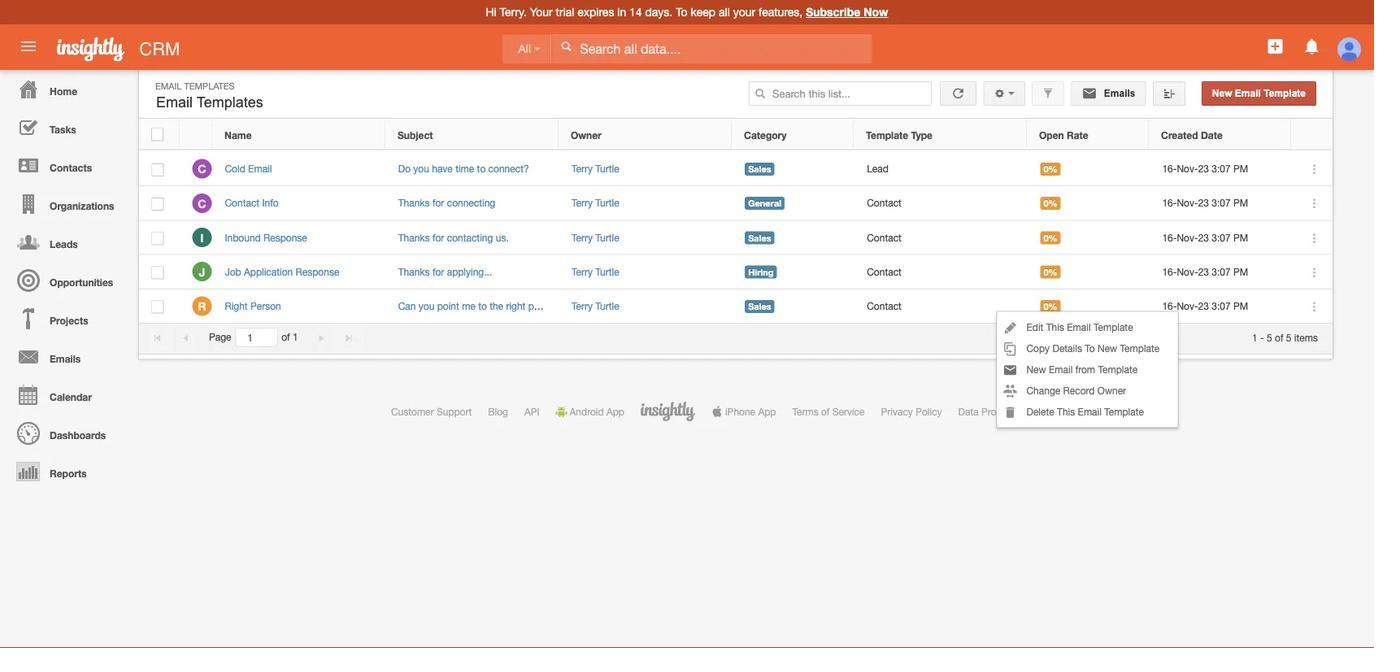 Task type: describe. For each thing, give the bounding box(es) containing it.
change record owner link
[[998, 380, 1178, 401]]

emails inside navigation
[[50, 353, 81, 364]]

app for iphone app
[[758, 406, 776, 417]]

leads link
[[4, 223, 130, 261]]

nov- for thanks for applying...
[[1177, 266, 1199, 277]]

pm for thanks for applying...
[[1234, 266, 1249, 277]]

cog image
[[994, 88, 1006, 99]]

j link
[[192, 262, 212, 282]]

service
[[833, 406, 865, 417]]

home
[[50, 85, 77, 97]]

23 for thanks for connecting
[[1199, 197, 1210, 209]]

all
[[519, 43, 531, 55]]

search image
[[755, 88, 766, 99]]

job
[[225, 266, 241, 277]]

calendar
[[50, 391, 92, 403]]

tasks
[[50, 124, 76, 135]]

contact for i
[[867, 232, 902, 243]]

delete this email template
[[1027, 406, 1144, 418]]

0% cell for thanks for contacting us.
[[1028, 221, 1150, 255]]

cold
[[225, 163, 245, 174]]

0% for do you have time to connect?
[[1044, 164, 1058, 174]]

nov- for do you have time to connect?
[[1177, 163, 1199, 174]]

1 field
[[236, 329, 277, 346]]

us.
[[496, 232, 509, 243]]

2 5 from the left
[[1287, 332, 1292, 343]]

customer support
[[391, 406, 472, 417]]

terry for thanks for applying...
[[572, 266, 593, 277]]

1 horizontal spatial owner
[[1098, 385, 1127, 396]]

0% cell for thanks for applying...
[[1028, 255, 1150, 289]]

do you have time to connect?
[[398, 163, 529, 174]]

lead cell
[[855, 152, 1028, 186]]

you for can
[[419, 300, 435, 312]]

template down change record owner link
[[1105, 406, 1144, 418]]

open rate
[[1040, 129, 1089, 141]]

projects link
[[4, 299, 130, 338]]

contact for r
[[867, 300, 902, 312]]

person
[[251, 300, 281, 312]]

for for c
[[433, 197, 444, 209]]

do
[[398, 163, 411, 174]]

tasks link
[[4, 108, 130, 146]]

your
[[530, 5, 553, 19]]

Search this list... text field
[[749, 81, 932, 106]]

data
[[959, 406, 979, 417]]

data processing addendum
[[959, 406, 1081, 417]]

contact cell for c
[[855, 186, 1028, 221]]

terry for thanks for connecting
[[572, 197, 593, 209]]

of 1
[[282, 332, 298, 343]]

template down edit this email template link
[[1120, 343, 1160, 354]]

sales cell for i
[[733, 221, 855, 255]]

keep
[[691, 5, 716, 19]]

organizations link
[[4, 185, 130, 223]]

template type
[[866, 129, 933, 141]]

subscribe
[[806, 5, 861, 19]]

connect?
[[489, 163, 529, 174]]

thanks for c
[[398, 197, 430, 209]]

app for android app
[[607, 406, 625, 417]]

c for contact info
[[198, 197, 206, 210]]

android app
[[570, 406, 625, 417]]

new for new email template
[[1213, 88, 1233, 99]]

16-nov-23 3:07 pm for thanks for applying...
[[1163, 266, 1249, 277]]

16-nov-23 3:07 pm for thanks for connecting
[[1163, 197, 1249, 209]]

applying...
[[447, 266, 492, 277]]

hi
[[486, 5, 497, 19]]

1 horizontal spatial to
[[1085, 343, 1095, 354]]

new email template
[[1213, 88, 1306, 99]]

created date
[[1162, 129, 1223, 141]]

details
[[1053, 343, 1083, 354]]

point
[[437, 300, 459, 312]]

thanks for applying...
[[398, 266, 492, 277]]

to for connect?
[[477, 163, 486, 174]]

cold email link
[[225, 163, 280, 174]]

0% cell for thanks for connecting
[[1028, 186, 1150, 221]]

inbound response link
[[225, 232, 315, 243]]

home link
[[4, 70, 130, 108]]

3:07 for thanks for contacting us.
[[1212, 232, 1231, 243]]

open
[[1040, 129, 1064, 141]]

opportunities link
[[4, 261, 130, 299]]

1 horizontal spatial of
[[822, 406, 830, 417]]

contact cell for r
[[855, 289, 1028, 324]]

subscribe now link
[[806, 5, 889, 19]]

turtle for thanks for connecting
[[596, 197, 619, 209]]

me
[[462, 300, 476, 312]]

contacts
[[50, 162, 92, 173]]

change record owner
[[1027, 385, 1127, 396]]

0 vertical spatial to
[[676, 5, 688, 19]]

16- for thanks for connecting
[[1163, 197, 1177, 209]]

to for the
[[478, 300, 487, 312]]

3:07 for thanks for connecting
[[1212, 197, 1231, 209]]

j
[[199, 265, 205, 279]]

thanks for j
[[398, 266, 430, 277]]

refresh list image
[[951, 88, 966, 99]]

1 5 from the left
[[1267, 332, 1273, 343]]

turtle for do you have time to connect?
[[596, 163, 619, 174]]

terry turtle link for thanks for connecting
[[572, 197, 619, 209]]

copy details to new template
[[1027, 343, 1160, 354]]

0% cell for do you have time to connect?
[[1028, 152, 1150, 186]]

customer support link
[[391, 406, 472, 417]]

job application response
[[225, 266, 339, 277]]

pm inside r row
[[1234, 300, 1249, 312]]

16- for thanks for applying...
[[1163, 266, 1177, 277]]

sales cell for r
[[733, 289, 855, 324]]

contact info
[[225, 197, 279, 209]]

contact for j
[[867, 266, 902, 277]]

terry for thanks for contacting us.
[[572, 232, 593, 243]]

crm
[[139, 38, 180, 59]]

template right from
[[1098, 364, 1138, 375]]

turtle inside r row
[[596, 300, 619, 312]]

turtle for thanks for applying...
[[596, 266, 619, 277]]

thanks for connecting link
[[398, 197, 496, 209]]

1 horizontal spatial emails link
[[1072, 81, 1147, 106]]

0 vertical spatial templates
[[184, 81, 235, 91]]

name
[[225, 129, 252, 141]]

1 horizontal spatial emails
[[1102, 88, 1136, 99]]

23 inside r row
[[1199, 300, 1210, 312]]

lead
[[867, 163, 889, 174]]

time
[[456, 163, 474, 174]]

delete this email template link
[[998, 401, 1178, 422]]

edit this email template
[[1027, 322, 1134, 333]]

opportunities
[[50, 277, 113, 288]]

5 0% cell from the top
[[1028, 289, 1150, 324]]

nov- for thanks for contacting us.
[[1177, 232, 1199, 243]]

new email from template link
[[998, 359, 1178, 380]]

privacy policy
[[881, 406, 942, 417]]

all
[[719, 5, 730, 19]]

contacts link
[[4, 146, 130, 185]]

all link
[[502, 34, 551, 64]]

c for cold email
[[198, 162, 206, 176]]

j row
[[139, 255, 1333, 289]]

person?
[[528, 300, 564, 312]]

hiring cell
[[733, 255, 855, 289]]

contact cell for i
[[855, 221, 1028, 255]]

i row
[[139, 221, 1333, 255]]

turtle for thanks for contacting us.
[[596, 232, 619, 243]]

sales for i
[[748, 233, 772, 243]]

do you have time to connect? link
[[398, 163, 529, 174]]

addendum
[[1033, 406, 1081, 417]]

thanks for contacting us. link
[[398, 232, 509, 243]]

white image
[[561, 41, 572, 52]]

show list view filters image
[[1043, 88, 1054, 99]]

1 vertical spatial new
[[1098, 343, 1118, 354]]

email templates email templates
[[155, 81, 263, 111]]

terry turtle for thanks for contacting us.
[[572, 232, 619, 243]]

hi terry. your trial expires in 14 days. to keep all your features, subscribe now
[[486, 5, 889, 19]]

23 for do you have time to connect?
[[1199, 163, 1210, 174]]

2 horizontal spatial of
[[1275, 332, 1284, 343]]

created
[[1162, 129, 1199, 141]]

pm for do you have time to connect?
[[1234, 163, 1249, 174]]

contact info link
[[225, 197, 287, 209]]

can you point me to the right person? terry turtle
[[398, 300, 619, 312]]

nov- inside r row
[[1177, 300, 1199, 312]]

1 vertical spatial templates
[[197, 94, 263, 111]]

have
[[432, 163, 453, 174]]

you for do
[[413, 163, 429, 174]]

nov- for thanks for connecting
[[1177, 197, 1199, 209]]

the
[[490, 300, 504, 312]]

3:07 for do you have time to connect?
[[1212, 163, 1231, 174]]

16-nov-23 3:07 pm inside r row
[[1163, 300, 1249, 312]]

16-nov-23 3:07 pm for thanks for contacting us.
[[1163, 232, 1249, 243]]

items
[[1295, 332, 1319, 343]]



Task type: locate. For each thing, give the bounding box(es) containing it.
0%
[[1044, 164, 1058, 174], [1044, 198, 1058, 209], [1044, 233, 1058, 243], [1044, 267, 1058, 277], [1044, 301, 1058, 312]]

projects
[[50, 315, 88, 326]]

4 16-nov-23 3:07 pm cell from the top
[[1150, 255, 1293, 289]]

2 app from the left
[[758, 406, 776, 417]]

0 vertical spatial owner
[[571, 129, 602, 141]]

5 16-nov-23 3:07 pm from the top
[[1163, 300, 1249, 312]]

leads
[[50, 238, 78, 250]]

emails left the show sidebar image
[[1102, 88, 1136, 99]]

1 terry turtle from the top
[[572, 163, 619, 174]]

terms of service link
[[793, 406, 865, 417]]

turtle inside the j row
[[596, 266, 619, 277]]

0 vertical spatial sales
[[748, 164, 772, 174]]

2 vertical spatial for
[[433, 266, 444, 277]]

c left cold
[[198, 162, 206, 176]]

1 vertical spatial emails link
[[4, 338, 130, 376]]

c link left cold
[[192, 159, 212, 179]]

right
[[225, 300, 248, 312]]

5 23 from the top
[[1199, 300, 1210, 312]]

terry turtle link for do you have time to connect?
[[572, 163, 619, 174]]

sales for c
[[748, 164, 772, 174]]

cold email
[[225, 163, 272, 174]]

contact inside the j row
[[867, 266, 902, 277]]

23 inside the j row
[[1199, 266, 1210, 277]]

2 nov- from the top
[[1177, 197, 1199, 209]]

android
[[570, 406, 604, 417]]

contact
[[225, 197, 260, 209], [867, 197, 902, 209], [867, 232, 902, 243], [867, 266, 902, 277], [867, 300, 902, 312]]

1 16-nov-23 3:07 pm cell from the top
[[1150, 152, 1293, 186]]

1 16- from the top
[[1163, 163, 1177, 174]]

5 nov- from the top
[[1177, 300, 1199, 312]]

c row up general
[[139, 152, 1333, 186]]

3 23 from the top
[[1199, 232, 1210, 243]]

4 contact cell from the top
[[855, 289, 1028, 324]]

customer
[[391, 406, 434, 417]]

1 vertical spatial thanks
[[398, 232, 430, 243]]

for for i
[[433, 232, 444, 243]]

1 0% cell from the top
[[1028, 152, 1150, 186]]

0 vertical spatial new
[[1213, 88, 1233, 99]]

0 vertical spatial sales cell
[[733, 152, 855, 186]]

r row
[[139, 289, 1333, 324]]

thanks down do on the left of the page
[[398, 197, 430, 209]]

4 nov- from the top
[[1177, 266, 1199, 277]]

2 vertical spatial sales
[[748, 301, 772, 312]]

inbound
[[225, 232, 261, 243]]

0% for thanks for connecting
[[1044, 198, 1058, 209]]

0% for thanks for applying...
[[1044, 267, 1058, 277]]

privacy
[[881, 406, 913, 417]]

5 left items
[[1287, 332, 1292, 343]]

3 terry from the top
[[572, 232, 593, 243]]

2 vertical spatial thanks
[[398, 266, 430, 277]]

4 terry turtle from the top
[[572, 266, 619, 277]]

1 1 from the left
[[293, 332, 298, 343]]

14
[[630, 5, 642, 19]]

1 horizontal spatial 1
[[1253, 332, 1258, 343]]

23
[[1199, 163, 1210, 174], [1199, 197, 1210, 209], [1199, 232, 1210, 243], [1199, 266, 1210, 277], [1199, 300, 1210, 312]]

1 sales cell from the top
[[733, 152, 855, 186]]

1 sales from the top
[[748, 164, 772, 174]]

1 16-nov-23 3:07 pm from the top
[[1163, 163, 1249, 174]]

turtle
[[596, 163, 619, 174], [596, 197, 619, 209], [596, 232, 619, 243], [596, 266, 619, 277], [596, 300, 619, 312]]

1 c from the top
[[198, 162, 206, 176]]

4 3:07 from the top
[[1212, 266, 1231, 277]]

1 horizontal spatial 5
[[1287, 332, 1292, 343]]

3:07 for thanks for applying...
[[1212, 266, 1231, 277]]

3 sales cell from the top
[[733, 289, 855, 324]]

2 16- from the top
[[1163, 197, 1177, 209]]

thanks up can
[[398, 266, 430, 277]]

sales inside i row
[[748, 233, 772, 243]]

of right -
[[1275, 332, 1284, 343]]

2 horizontal spatial new
[[1213, 88, 1233, 99]]

1 for from the top
[[433, 197, 444, 209]]

3 terry turtle link from the top
[[572, 232, 619, 243]]

pm for thanks for connecting
[[1234, 197, 1249, 209]]

5 terry from the top
[[572, 300, 593, 312]]

response up job application response link
[[264, 232, 307, 243]]

for inside i row
[[433, 232, 444, 243]]

3:07 inside i row
[[1212, 232, 1231, 243]]

terry for do you have time to connect?
[[572, 163, 593, 174]]

2 for from the top
[[433, 232, 444, 243]]

1 vertical spatial this
[[1057, 406, 1076, 418]]

sales cell for c
[[733, 152, 855, 186]]

2 sales from the top
[[748, 233, 772, 243]]

terry inside r row
[[572, 300, 593, 312]]

terry turtle link inside r row
[[572, 300, 619, 312]]

3 thanks from the top
[[398, 266, 430, 277]]

terms
[[793, 406, 819, 417]]

0% inside i row
[[1044, 233, 1058, 243]]

terry turtle link inside i row
[[572, 232, 619, 243]]

4 terry from the top
[[572, 266, 593, 277]]

record
[[1064, 385, 1095, 396]]

template
[[1264, 88, 1306, 99], [866, 129, 909, 141], [1094, 322, 1134, 333], [1120, 343, 1160, 354], [1098, 364, 1138, 375], [1105, 406, 1144, 418]]

2 c link from the top
[[192, 193, 212, 213]]

2 c from the top
[[198, 197, 206, 210]]

cell
[[139, 289, 180, 324]]

of right terms
[[822, 406, 830, 417]]

navigation
[[0, 70, 130, 490]]

3 16-nov-23 3:07 pm from the top
[[1163, 232, 1249, 243]]

notifications image
[[1303, 37, 1322, 56]]

2 thanks from the top
[[398, 232, 430, 243]]

16-nov-23 3:07 pm cell for do you have time to connect?
[[1150, 152, 1293, 186]]

terry turtle for thanks for connecting
[[572, 197, 619, 209]]

emails link down projects in the left of the page
[[4, 338, 130, 376]]

5 terry turtle link from the top
[[572, 300, 619, 312]]

3 terry turtle from the top
[[572, 232, 619, 243]]

reports link
[[4, 452, 130, 490]]

16- for do you have time to connect?
[[1163, 163, 1177, 174]]

this
[[1047, 322, 1065, 333], [1057, 406, 1076, 418]]

1 vertical spatial to
[[478, 300, 487, 312]]

thanks for contacting us.
[[398, 232, 509, 243]]

4 16-nov-23 3:07 pm from the top
[[1163, 266, 1249, 277]]

0 vertical spatial to
[[477, 163, 486, 174]]

c link up i link
[[192, 193, 212, 213]]

of right 1 field
[[282, 332, 290, 343]]

thanks inside i row
[[398, 232, 430, 243]]

sales cell down hiring
[[733, 289, 855, 324]]

sales cell
[[733, 152, 855, 186], [733, 221, 855, 255], [733, 289, 855, 324]]

3 pm from the top
[[1234, 232, 1249, 243]]

contact inside i row
[[867, 232, 902, 243]]

3 for from the top
[[433, 266, 444, 277]]

16-nov-23 3:07 pm
[[1163, 163, 1249, 174], [1163, 197, 1249, 209], [1163, 232, 1249, 243], [1163, 266, 1249, 277], [1163, 300, 1249, 312]]

4 0% from the top
[[1044, 267, 1058, 277]]

c row
[[139, 152, 1333, 186], [139, 186, 1333, 221]]

0 horizontal spatial of
[[282, 332, 290, 343]]

4 pm from the top
[[1234, 266, 1249, 277]]

right person link
[[225, 300, 289, 312]]

terry inside the j row
[[572, 266, 593, 277]]

thanks inside c row
[[398, 197, 430, 209]]

c
[[198, 162, 206, 176], [198, 197, 206, 210]]

organizations
[[50, 200, 114, 211]]

2 terry turtle link from the top
[[572, 197, 619, 209]]

app right iphone
[[758, 406, 776, 417]]

show sidebar image
[[1164, 88, 1175, 99]]

this right "edit"
[[1047, 322, 1065, 333]]

0 horizontal spatial emails
[[50, 353, 81, 364]]

you inside c row
[[413, 163, 429, 174]]

this for edit
[[1047, 322, 1065, 333]]

for inside c row
[[433, 197, 444, 209]]

0% inside the j row
[[1044, 267, 1058, 277]]

1 3:07 from the top
[[1212, 163, 1231, 174]]

dashboards link
[[4, 414, 130, 452]]

c link
[[192, 159, 212, 179], [192, 193, 212, 213]]

0 horizontal spatial 1
[[293, 332, 298, 343]]

turtle inside i row
[[596, 232, 619, 243]]

terry turtle for do you have time to connect?
[[572, 163, 619, 174]]

1 terry from the top
[[572, 163, 593, 174]]

0 vertical spatial c link
[[192, 159, 212, 179]]

2 1 from the left
[[1253, 332, 1258, 343]]

pm for thanks for contacting us.
[[1234, 232, 1249, 243]]

2 sales cell from the top
[[733, 221, 855, 255]]

16-nov-23 3:07 pm for do you have time to connect?
[[1163, 163, 1249, 174]]

this for delete
[[1057, 406, 1076, 418]]

inbound response
[[225, 232, 307, 243]]

1 0% from the top
[[1044, 164, 1058, 174]]

for
[[433, 197, 444, 209], [433, 232, 444, 243], [433, 266, 444, 277]]

i link
[[192, 228, 212, 247]]

thanks for i
[[398, 232, 430, 243]]

to
[[676, 5, 688, 19], [1085, 343, 1095, 354]]

new email template link
[[1202, 81, 1317, 106]]

you right can
[[419, 300, 435, 312]]

r link
[[192, 296, 212, 316]]

1 pm from the top
[[1234, 163, 1249, 174]]

for for j
[[433, 266, 444, 277]]

0 horizontal spatial 5
[[1267, 332, 1273, 343]]

app right android
[[607, 406, 625, 417]]

date
[[1201, 129, 1223, 141]]

2 terry from the top
[[572, 197, 593, 209]]

thanks up thanks for applying... 'link'
[[398, 232, 430, 243]]

thanks for connecting
[[398, 197, 496, 209]]

copy details to new template link
[[998, 338, 1178, 359]]

1 c row from the top
[[139, 152, 1333, 186]]

3 nov- from the top
[[1177, 232, 1199, 243]]

3 contact cell from the top
[[855, 255, 1028, 289]]

template left type
[[866, 129, 909, 141]]

0 horizontal spatial to
[[676, 5, 688, 19]]

page
[[209, 332, 231, 343]]

r
[[198, 300, 206, 313]]

sales inside c row
[[748, 164, 772, 174]]

type
[[911, 129, 933, 141]]

3 16- from the top
[[1163, 232, 1177, 243]]

to right me
[[478, 300, 487, 312]]

23 for thanks for applying...
[[1199, 266, 1210, 277]]

this down change record owner
[[1057, 406, 1076, 418]]

to
[[477, 163, 486, 174], [478, 300, 487, 312]]

nov- inside i row
[[1177, 232, 1199, 243]]

3 0% cell from the top
[[1028, 221, 1150, 255]]

sales cell down category
[[733, 152, 855, 186]]

sales down hiring
[[748, 301, 772, 312]]

1 left -
[[1253, 332, 1258, 343]]

general cell
[[733, 186, 855, 221]]

2 3:07 from the top
[[1212, 197, 1231, 209]]

terry turtle inside the j row
[[572, 266, 619, 277]]

to down edit this email template link
[[1085, 343, 1095, 354]]

for inside the j row
[[433, 266, 444, 277]]

terry turtle link for thanks for contacting us.
[[572, 232, 619, 243]]

1 - 5 of 5 items
[[1253, 332, 1319, 343]]

1 vertical spatial to
[[1085, 343, 1095, 354]]

calendar link
[[4, 376, 130, 414]]

3 3:07 from the top
[[1212, 232, 1231, 243]]

3 0% from the top
[[1044, 233, 1058, 243]]

1 turtle from the top
[[596, 163, 619, 174]]

5 pm from the top
[[1234, 300, 1249, 312]]

new down edit this email template link
[[1098, 343, 1118, 354]]

1 23 from the top
[[1199, 163, 1210, 174]]

1 app from the left
[[607, 406, 625, 417]]

2 vertical spatial new
[[1027, 364, 1047, 375]]

2 vertical spatial sales cell
[[733, 289, 855, 324]]

1 vertical spatial you
[[419, 300, 435, 312]]

contact cell
[[855, 186, 1028, 221], [855, 221, 1028, 255], [855, 255, 1028, 289], [855, 289, 1028, 324]]

None checkbox
[[151, 128, 163, 141], [152, 163, 164, 176], [152, 198, 164, 211], [151, 128, 163, 141], [152, 163, 164, 176], [152, 198, 164, 211]]

contact inside r row
[[867, 300, 902, 312]]

1 vertical spatial c link
[[192, 193, 212, 213]]

0 vertical spatial response
[[264, 232, 307, 243]]

4 16- from the top
[[1163, 266, 1177, 277]]

1 contact cell from the top
[[855, 186, 1028, 221]]

0 vertical spatial this
[[1047, 322, 1065, 333]]

for left 'contacting'
[[433, 232, 444, 243]]

api
[[525, 406, 540, 417]]

to inside r row
[[478, 300, 487, 312]]

0 horizontal spatial emails link
[[4, 338, 130, 376]]

your
[[733, 5, 756, 19]]

0 vertical spatial you
[[413, 163, 429, 174]]

1 vertical spatial for
[[433, 232, 444, 243]]

16-nov-23 3:07 pm cell for thanks for connecting
[[1150, 186, 1293, 221]]

right
[[506, 300, 526, 312]]

terry turtle link for thanks for applying...
[[572, 266, 619, 277]]

owner
[[571, 129, 602, 141], [1098, 385, 1127, 396]]

nov- inside the j row
[[1177, 266, 1199, 277]]

sales down category
[[748, 164, 772, 174]]

16-nov-23 3:07 pm cell for thanks for contacting us.
[[1150, 221, 1293, 255]]

1 vertical spatial emails
[[50, 353, 81, 364]]

emails up calendar link
[[50, 353, 81, 364]]

3:07 inside the j row
[[1212, 266, 1231, 277]]

new for new email from template
[[1027, 364, 1047, 375]]

0 vertical spatial for
[[433, 197, 444, 209]]

5 0% from the top
[[1044, 301, 1058, 312]]

5 3:07 from the top
[[1212, 300, 1231, 312]]

sales up hiring
[[748, 233, 772, 243]]

terry turtle inside i row
[[572, 232, 619, 243]]

from
[[1076, 364, 1096, 375]]

1 vertical spatial sales
[[748, 233, 772, 243]]

processing
[[982, 406, 1030, 417]]

c row up the j row
[[139, 186, 1333, 221]]

16-nov-23 3:07 pm inside the j row
[[1163, 266, 1249, 277]]

change
[[1027, 385, 1061, 396]]

data processing addendum link
[[959, 406, 1081, 417]]

row group containing c
[[139, 152, 1333, 324]]

2 0% cell from the top
[[1028, 186, 1150, 221]]

blog
[[488, 406, 508, 417]]

c link for contact info
[[192, 193, 212, 213]]

to right time on the left top
[[477, 163, 486, 174]]

4 turtle from the top
[[596, 266, 619, 277]]

1 c link from the top
[[192, 159, 212, 179]]

1 vertical spatial sales cell
[[733, 221, 855, 255]]

email inside c row
[[248, 163, 272, 174]]

1 vertical spatial response
[[296, 266, 339, 277]]

5 turtle from the top
[[596, 300, 619, 312]]

16-nov-23 3:07 pm cell
[[1150, 152, 1293, 186], [1150, 186, 1293, 221], [1150, 221, 1293, 255], [1150, 255, 1293, 289], [1150, 289, 1293, 324]]

None checkbox
[[152, 232, 164, 245], [152, 266, 164, 279], [152, 301, 164, 314], [152, 232, 164, 245], [152, 266, 164, 279], [152, 301, 164, 314]]

5 16- from the top
[[1163, 300, 1177, 312]]

api link
[[525, 406, 540, 417]]

1 thanks from the top
[[398, 197, 430, 209]]

4 0% cell from the top
[[1028, 255, 1150, 289]]

2 16-nov-23 3:07 pm cell from the top
[[1150, 186, 1293, 221]]

sales cell down general
[[733, 221, 855, 255]]

1 vertical spatial c
[[198, 197, 206, 210]]

16-
[[1163, 163, 1177, 174], [1163, 197, 1177, 209], [1163, 232, 1177, 243], [1163, 266, 1177, 277], [1163, 300, 1177, 312]]

you inside r row
[[419, 300, 435, 312]]

response right application
[[296, 266, 339, 277]]

dashboards
[[50, 429, 106, 441]]

you right do on the left of the page
[[413, 163, 429, 174]]

0% for thanks for contacting us.
[[1044, 233, 1058, 243]]

16- inside r row
[[1163, 300, 1177, 312]]

iphone app
[[726, 406, 776, 417]]

iphone
[[726, 406, 756, 417]]

pm inside i row
[[1234, 232, 1249, 243]]

2 c row from the top
[[139, 186, 1333, 221]]

response
[[264, 232, 307, 243], [296, 266, 339, 277]]

to inside c row
[[477, 163, 486, 174]]

3:07 inside r row
[[1212, 300, 1231, 312]]

new up date
[[1213, 88, 1233, 99]]

sales for r
[[748, 301, 772, 312]]

to left keep
[[676, 5, 688, 19]]

3 sales from the top
[[748, 301, 772, 312]]

thanks for applying... link
[[398, 266, 492, 277]]

16-nov-23 3:07 pm cell for thanks for applying...
[[1150, 255, 1293, 289]]

0% cell
[[1028, 152, 1150, 186], [1028, 186, 1150, 221], [1028, 221, 1150, 255], [1028, 255, 1150, 289], [1028, 289, 1150, 324]]

navigation containing home
[[0, 70, 130, 490]]

sales inside r row
[[748, 301, 772, 312]]

for left applying...
[[433, 266, 444, 277]]

23 inside i row
[[1199, 232, 1210, 243]]

0 horizontal spatial app
[[607, 406, 625, 417]]

4 terry turtle link from the top
[[572, 266, 619, 277]]

general
[[748, 198, 782, 209]]

expires
[[578, 5, 614, 19]]

16- inside the j row
[[1163, 266, 1177, 277]]

row group
[[139, 152, 1333, 324]]

privacy policy link
[[881, 406, 942, 417]]

1 horizontal spatial app
[[758, 406, 776, 417]]

0% inside r row
[[1044, 301, 1058, 312]]

5
[[1267, 332, 1273, 343], [1287, 332, 1292, 343]]

2 23 from the top
[[1199, 197, 1210, 209]]

template up copy details to new template
[[1094, 322, 1134, 333]]

1 terry turtle link from the top
[[572, 163, 619, 174]]

16-nov-23 3:07 pm inside i row
[[1163, 232, 1249, 243]]

1 nov- from the top
[[1177, 163, 1199, 174]]

blog link
[[488, 406, 508, 417]]

for left connecting
[[433, 197, 444, 209]]

row
[[139, 120, 1332, 150]]

nov-
[[1177, 163, 1199, 174], [1177, 197, 1199, 209], [1177, 232, 1199, 243], [1177, 266, 1199, 277], [1177, 300, 1199, 312]]

2 contact cell from the top
[[855, 221, 1028, 255]]

thanks inside the j row
[[398, 266, 430, 277]]

0 horizontal spatial new
[[1027, 364, 1047, 375]]

template down notifications icon
[[1264, 88, 1306, 99]]

0 vertical spatial emails link
[[1072, 81, 1147, 106]]

16- for thanks for contacting us.
[[1163, 232, 1177, 243]]

2 terry turtle from the top
[[572, 197, 619, 209]]

2 pm from the top
[[1234, 197, 1249, 209]]

contacting
[[447, 232, 493, 243]]

3 16-nov-23 3:07 pm cell from the top
[[1150, 221, 1293, 255]]

templates
[[184, 81, 235, 91], [197, 94, 263, 111]]

2 turtle from the top
[[596, 197, 619, 209]]

1 horizontal spatial new
[[1098, 343, 1118, 354]]

16- inside i row
[[1163, 232, 1177, 243]]

new down copy
[[1027, 364, 1047, 375]]

5 right -
[[1267, 332, 1273, 343]]

job application response link
[[225, 266, 348, 277]]

0 vertical spatial thanks
[[398, 197, 430, 209]]

1 right 1 field
[[293, 332, 298, 343]]

terry inside i row
[[572, 232, 593, 243]]

response inside the j row
[[296, 266, 339, 277]]

pm inside the j row
[[1234, 266, 1249, 277]]

c up i link
[[198, 197, 206, 210]]

policy
[[916, 406, 942, 417]]

category
[[744, 129, 787, 141]]

connecting
[[447, 197, 496, 209]]

emails link up rate at the right of page
[[1072, 81, 1147, 106]]

iphone app link
[[712, 406, 776, 417]]

0 vertical spatial emails
[[1102, 88, 1136, 99]]

you
[[413, 163, 429, 174], [419, 300, 435, 312]]

4 23 from the top
[[1199, 266, 1210, 277]]

3 turtle from the top
[[596, 232, 619, 243]]

Search all data.... text field
[[552, 34, 872, 63]]

response inside i row
[[264, 232, 307, 243]]

0 horizontal spatial owner
[[571, 129, 602, 141]]

23 for thanks for contacting us.
[[1199, 232, 1210, 243]]

2 16-nov-23 3:07 pm from the top
[[1163, 197, 1249, 209]]

c link for cold email
[[192, 159, 212, 179]]

0 vertical spatial c
[[198, 162, 206, 176]]

contact for c
[[867, 197, 902, 209]]

row containing name
[[139, 120, 1332, 150]]

1 vertical spatial owner
[[1098, 385, 1127, 396]]

owner inside row
[[571, 129, 602, 141]]

2 0% from the top
[[1044, 198, 1058, 209]]

email
[[155, 81, 182, 91], [1235, 88, 1261, 99], [156, 94, 193, 111], [248, 163, 272, 174], [1067, 322, 1091, 333], [1049, 364, 1073, 375], [1078, 406, 1102, 418]]

features,
[[759, 5, 803, 19]]

1
[[293, 332, 298, 343], [1253, 332, 1258, 343]]

terms of service
[[793, 406, 865, 417]]

contact cell for j
[[855, 255, 1028, 289]]

terry turtle for thanks for applying...
[[572, 266, 619, 277]]

template inside row
[[866, 129, 909, 141]]

5 16-nov-23 3:07 pm cell from the top
[[1150, 289, 1293, 324]]



Task type: vqa. For each thing, say whether or not it's contained in the screenshot.


